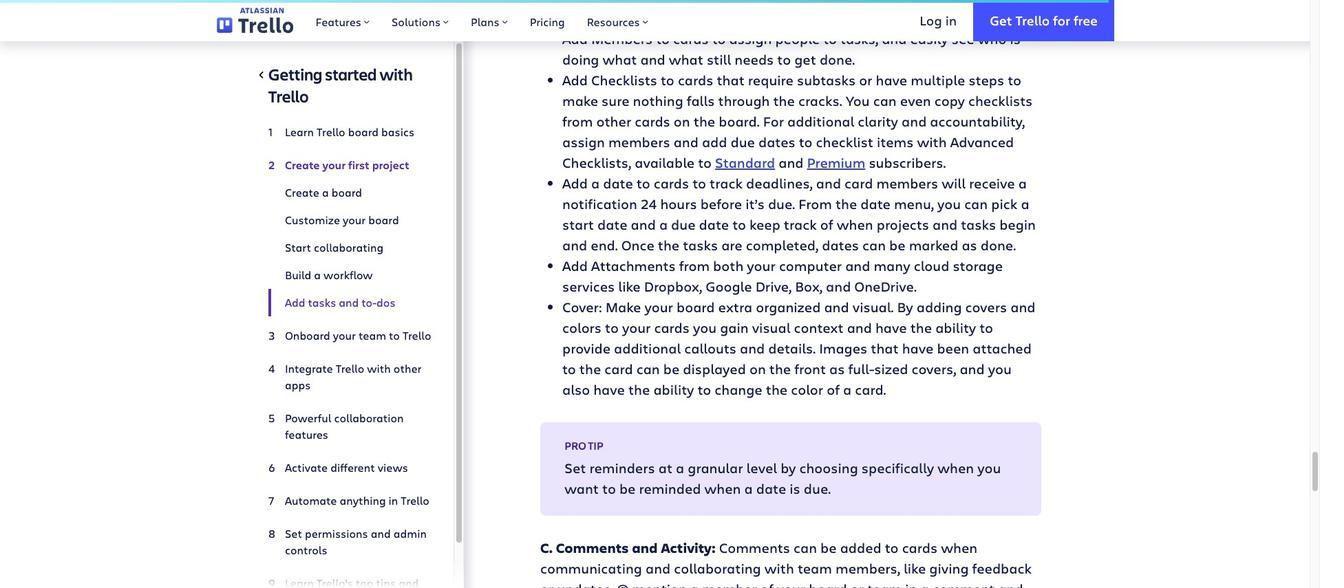 Task type: describe. For each thing, give the bounding box(es) containing it.
been
[[937, 339, 970, 358]]

a left card.
[[844, 381, 852, 399]]

dates inside add checklists to cards that require subtasks or have multiple steps to make sure nothing falls through the cracks. you can even copy checklists from other cards on the board. for additional clarity and accountability, assign members and add due dates to checklist items with advanced checklists, available to
[[759, 133, 796, 151]]

plans button
[[460, 0, 519, 41]]

the left color
[[766, 381, 788, 399]]

the down "by"
[[911, 319, 932, 337]]

checklists
[[969, 91, 1033, 110]]

context
[[794, 319, 844, 337]]

have up covers,
[[903, 339, 934, 358]]

date inside pro tip set reminders at a granular level by choosing specifically when you want to be reminded when a date is due.
[[757, 480, 787, 498]]

with inside add checklists to cards that require subtasks or have multiple steps to make sure nothing falls through the cracks. you can even copy checklists from other cards on the board. for additional clarity and accountability, assign members and add due dates to checklist items with advanced checklists, available to
[[918, 133, 947, 151]]

a down level
[[745, 480, 753, 498]]

checklists
[[592, 71, 658, 89]]

other inside add checklists to cards that require subtasks or have multiple steps to make sure nothing falls through the cracks. you can even copy checklists from other cards on the board. for additional clarity and accountability, assign members and add due dates to checklist items with advanced checklists, available to
[[597, 112, 632, 131]]

extra
[[719, 298, 753, 317]]

require
[[748, 71, 794, 89]]

a down hours
[[660, 215, 668, 234]]

sized
[[875, 360, 909, 379]]

plans
[[471, 14, 500, 29]]

feedback
[[973, 560, 1032, 578]]

to left tasks,
[[824, 29, 837, 48]]

date down before
[[699, 215, 729, 234]]

build
[[285, 268, 311, 282]]

gain
[[720, 319, 749, 337]]

visual
[[752, 319, 791, 337]]

on inside add checklists to cards that require subtasks or have multiple steps to make sure nothing falls through the cracks. you can even copy checklists from other cards on the board. for additional clarity and accountability, assign members and add due dates to checklist items with advanced checklists, available to
[[674, 112, 691, 131]]

accountability,
[[931, 112, 1026, 131]]

1 vertical spatial of
[[827, 381, 840, 399]]

resources button
[[576, 0, 660, 41]]

dos
[[377, 295, 396, 310]]

full-
[[849, 360, 875, 379]]

a left comment
[[921, 580, 929, 589]]

dates inside add a date to cards to track deadlines, and card members will receive a notification 24 hours before it's due. from the date menu, you can pick a start date and a due date to keep track of when projects and tasks begin and end. once the tasks are completed, dates can be marked as done. add attachments from both your computer and many cloud storage services like dropbox, google drive, box, and onedrive. cover: make your board extra organized and visual. by adding covers and colors to your cards you gain visual context and have the ability to provide additional callouts and details. images that have been attached to the card can be displayed on the front as full-sized covers, and you also have the ability to change the color of a card.
[[822, 236, 859, 255]]

is inside add members to cards to assign people to tasks, and easily see who is doing what and what still needs to get done.
[[1011, 29, 1021, 48]]

when inside add a date to cards to track deadlines, and card members will receive a notification 24 hours before it's due. from the date menu, you can pick a start date and a due date to keep track of when projects and tasks begin and end. once the tasks are completed, dates can be marked as done. add attachments from both your computer and many cloud storage services like dropbox, google drive, box, and onedrive. cover: make your board extra organized and visual. by adding covers and colors to your cards you gain visual context and have the ability to provide additional callouts and details. images that have been attached to the card can be displayed on the front as full-sized covers, and you also have the ability to change the color of a card.
[[837, 215, 874, 234]]

falls
[[687, 91, 715, 110]]

date up the end.
[[598, 215, 628, 234]]

create for create your first project
[[285, 158, 320, 173]]

begin
[[1000, 215, 1036, 234]]

cover:
[[563, 298, 602, 317]]

cards inside add members to cards to assign people to tasks, and easily see who is doing what and what still needs to get done.
[[674, 29, 709, 48]]

that inside add a date to cards to track deadlines, and card members will receive a notification 24 hours before it's due. from the date menu, you can pick a start date and a due date to keep track of when projects and tasks begin and end. once the tasks are completed, dates can be marked as done. add attachments from both your computer and many cloud storage services like dropbox, google drive, box, and onedrive. cover: make your board extra organized and visual. by adding covers and colors to your cards you gain visual context and have the ability to provide additional callouts and details. images that have been attached to the card can be displayed on the front as full-sized covers, and you also have the ability to change the color of a card.
[[871, 339, 899, 358]]

comment
[[933, 580, 995, 589]]

or down the members,
[[851, 580, 864, 589]]

automate
[[285, 494, 337, 508]]

2 horizontal spatial team
[[868, 580, 902, 589]]

sure
[[602, 91, 630, 110]]

members
[[592, 29, 653, 48]]

can down receive
[[965, 195, 988, 213]]

your up 'drive,'
[[747, 257, 776, 275]]

your down create a board 'link'
[[343, 213, 366, 227]]

customize
[[285, 213, 340, 227]]

date up projects
[[861, 195, 891, 213]]

integrate trello with other apps link
[[269, 355, 432, 399]]

updates.
[[557, 580, 614, 589]]

completed,
[[746, 236, 819, 255]]

easily
[[911, 29, 949, 48]]

be up many
[[890, 236, 906, 255]]

the down falls
[[694, 112, 716, 131]]

1 horizontal spatial track
[[784, 215, 817, 234]]

have down "by"
[[876, 319, 907, 337]]

date up notification
[[603, 174, 633, 193]]

subscribers.
[[869, 153, 946, 172]]

pro
[[565, 438, 586, 453]]

your left first
[[323, 158, 346, 173]]

checklists,
[[563, 153, 632, 172]]

can left the displayed
[[637, 360, 660, 379]]

have inside add checklists to cards that require subtasks or have multiple steps to make sure nothing falls through the cracks. you can even copy checklists from other cards on the board. for additional clarity and accountability, assign members and add due dates to checklist items with advanced checklists, available to
[[876, 71, 908, 89]]

cloud
[[914, 257, 950, 275]]

when down granular
[[705, 480, 741, 498]]

your down add tasks and to-dos link
[[333, 328, 356, 343]]

the right once
[[658, 236, 680, 255]]

copy
[[935, 91, 965, 110]]

the down provide
[[580, 360, 601, 379]]

1 vertical spatial tasks
[[683, 236, 718, 255]]

set permissions and admin controls
[[285, 527, 427, 558]]

trello inside getting started with trello
[[269, 85, 309, 107]]

add checklists to cards that require subtasks or have multiple steps to make sure nothing falls through the cracks. you can even copy checklists from other cards on the board. for additional clarity and accountability, assign members and add due dates to checklist items with advanced checklists, available to
[[563, 71, 1033, 172]]

covers
[[966, 298, 1008, 317]]

due. inside add a date to cards to track deadlines, and card members will receive a notification 24 hours before it's due. from the date menu, you can pick a start date and a due date to keep track of when projects and tasks begin and end. once the tasks are completed, dates can be marked as done. add attachments from both your computer and many cloud storage services like dropbox, google drive, box, and onedrive. cover: make your board extra organized and visual. by adding covers and colors to your cards you gain visual context and have the ability to provide additional callouts and details. images that have been attached to the card can be displayed on the front as full-sized covers, and you also have the ability to change the color of a card.
[[768, 195, 796, 213]]

to inside comments can be added to cards when communicating and collaborating with team members, like giving feedback or updates. @ mention a member of your board or team in a comment a
[[885, 539, 899, 558]]

mention
[[633, 580, 687, 589]]

members inside add a date to cards to track deadlines, and card members will receive a notification 24 hours before it's due. from the date menu, you can pick a start date and a due date to keep track of when projects and tasks begin and end. once the tasks are completed, dates can be marked as done. add attachments from both your computer and many cloud storage services like dropbox, google drive, box, and onedrive. cover: make your board extra organized and visual. by adding covers and colors to your cards you gain visual context and have the ability to provide additional callouts and details. images that have been attached to the card can be displayed on the front as full-sized covers, and you also have the ability to change the color of a card.
[[877, 174, 939, 193]]

add for nothing
[[563, 71, 588, 89]]

1 what from the left
[[603, 50, 637, 69]]

add down the build
[[285, 295, 305, 310]]

to inside pro tip set reminders at a granular level by choosing specifically when you want to be reminded when a date is due.
[[603, 480, 616, 498]]

your inside comments can be added to cards when communicating and collaborating with team members, like giving feedback or updates. @ mention a member of your board or team in a comment a
[[777, 580, 806, 589]]

to up checklists on the right of page
[[1008, 71, 1022, 89]]

with inside comments can be added to cards when communicating and collaborating with team members, like giving feedback or updates. @ mention a member of your board or team in a comment a
[[765, 560, 795, 578]]

a down checklists,
[[592, 174, 600, 193]]

to down the displayed
[[698, 381, 712, 399]]

pick
[[992, 195, 1018, 213]]

cards up falls
[[678, 71, 714, 89]]

due inside add checklists to cards that require subtasks or have multiple steps to make sure nothing falls through the cracks. you can even copy checklists from other cards on the board. for additional clarity and accountability, assign members and add due dates to checklist items with advanced checklists, available to
[[731, 133, 755, 151]]

it's
[[746, 195, 765, 213]]

have right the also
[[594, 381, 625, 399]]

level
[[747, 459, 778, 478]]

can inside comments can be added to cards when communicating and collaborating with team members, like giving feedback or updates. @ mention a member of your board or team in a comment a
[[794, 539, 817, 558]]

can inside add checklists to cards that require subtasks or have multiple steps to make sure nothing falls through the cracks. you can even copy checklists from other cards on the board. for additional clarity and accountability, assign members and add due dates to checklist items with advanced checklists, available to
[[874, 91, 897, 110]]

can up many
[[863, 236, 886, 255]]

many
[[874, 257, 911, 275]]

cards down available
[[654, 174, 689, 193]]

trello inside integrate trello with other apps
[[336, 362, 364, 376]]

first
[[348, 158, 370, 173]]

premium
[[807, 153, 866, 172]]

learn
[[285, 125, 314, 139]]

due inside add a date to cards to track deadlines, and card members will receive a notification 24 hours before it's due. from the date menu, you can pick a start date and a due date to keep track of when projects and tasks begin and end. once the tasks are completed, dates can be marked as done. add attachments from both your computer and many cloud storage services like dropbox, google drive, box, and onedrive. cover: make your board extra organized and visual. by adding covers and colors to your cards you gain visual context and have the ability to provide additional callouts and details. images that have been attached to the card can be displayed on the front as full-sized covers, and you also have the ability to change the color of a card.
[[671, 215, 696, 234]]

advanced
[[951, 133, 1015, 151]]

activate
[[285, 461, 328, 475]]

pro tip set reminders at a granular level by choosing specifically when you want to be reminded when a date is due.
[[565, 438, 1001, 498]]

started
[[325, 63, 377, 85]]

log in
[[920, 11, 957, 29]]

the up for
[[774, 91, 795, 110]]

to inside "onboard your team to trello" link
[[389, 328, 400, 343]]

for
[[763, 112, 784, 131]]

deadlines,
[[747, 174, 813, 193]]

assign inside add members to cards to assign people to tasks, and easily see who is doing what and what still needs to get done.
[[730, 29, 772, 48]]

2 what from the left
[[669, 50, 704, 69]]

to up are
[[733, 215, 746, 234]]

added
[[841, 539, 882, 558]]

solutions
[[392, 14, 441, 29]]

0 vertical spatial of
[[821, 215, 834, 234]]

to up the also
[[563, 360, 576, 379]]

organized
[[756, 298, 821, 317]]

to up '24'
[[637, 174, 650, 193]]

activate different views
[[285, 461, 408, 475]]

features
[[316, 14, 362, 29]]

customize your board link
[[269, 207, 432, 234]]

1 horizontal spatial team
[[798, 560, 833, 578]]

is inside pro tip set reminders at a granular level by choosing specifically when you want to be reminded when a date is due.
[[790, 480, 801, 498]]

0 vertical spatial track
[[710, 174, 743, 193]]

done. inside add a date to cards to track deadlines, and card members will receive a notification 24 hours before it's due. from the date menu, you can pick a start date and a due date to keep track of when projects and tasks begin and end. once the tasks are completed, dates can be marked as done. add attachments from both your computer and many cloud storage services like dropbox, google drive, box, and onedrive. cover: make your board extra organized and visual. by adding covers and colors to your cards you gain visual context and have the ability to provide additional callouts and details. images that have been attached to the card can be displayed on the front as full-sized covers, and you also have the ability to change the color of a card.
[[981, 236, 1016, 255]]

be inside pro tip set reminders at a granular level by choosing specifically when you want to be reminded when a date is due.
[[620, 480, 636, 498]]

are
[[722, 236, 743, 255]]

set inside set permissions and admin controls
[[285, 527, 302, 541]]

0 horizontal spatial ability
[[654, 381, 694, 399]]

learn trello board basics link
[[269, 118, 432, 146]]

dropbox,
[[644, 277, 703, 296]]

once
[[622, 236, 655, 255]]

powerful
[[285, 411, 332, 426]]

google
[[706, 277, 752, 296]]

0 horizontal spatial team
[[359, 328, 386, 343]]

premium link
[[807, 153, 866, 172]]

in inside comments can be added to cards when communicating and collaborating with team members, like giving feedback or updates. @ mention a member of your board or team in a comment a
[[906, 580, 918, 589]]

activate different views link
[[269, 454, 432, 482]]

collaboration
[[334, 411, 404, 426]]

adding
[[917, 298, 962, 317]]

add up services
[[563, 257, 588, 275]]

your down 'make'
[[622, 319, 651, 337]]

activity:
[[661, 539, 716, 558]]

board for your
[[369, 213, 399, 227]]

computer
[[779, 257, 842, 275]]

from inside add a date to cards to track deadlines, and card members will receive a notification 24 hours before it's due. from the date menu, you can pick a start date and a due date to keep track of when projects and tasks begin and end. once the tasks are completed, dates can be marked as done. add attachments from both your computer and many cloud storage services like dropbox, google drive, box, and onedrive. cover: make your board extra organized and visual. by adding covers and colors to your cards you gain visual context and have the ability to provide additional callouts and details. images that have been attached to the card can be displayed on the front as full-sized covers, and you also have the ability to change the color of a card.
[[679, 257, 710, 275]]

pricing
[[530, 14, 565, 29]]

board for trello
[[348, 125, 379, 139]]

to right members
[[656, 29, 670, 48]]

in inside automate anything in trello link
[[389, 494, 398, 508]]

board inside comments can be added to cards when communicating and collaborating with team members, like giving feedback or updates. @ mention a member of your board or team in a comment a
[[809, 580, 848, 589]]

features
[[285, 428, 328, 442]]

board for a
[[332, 185, 362, 200]]

also
[[563, 381, 590, 399]]

drive,
[[756, 277, 792, 296]]

log in link
[[904, 0, 974, 41]]

to up standard and premium subscribers.
[[799, 133, 813, 151]]

collaborating inside comments can be added to cards when communicating and collaborating with team members, like giving feedback or updates. @ mention a member of your board or team in a comment a
[[674, 560, 761, 578]]



Task type: locate. For each thing, give the bounding box(es) containing it.
have
[[876, 71, 908, 89], [876, 319, 907, 337], [903, 339, 934, 358], [594, 381, 625, 399]]

additional down 'make'
[[614, 339, 681, 358]]

make
[[563, 91, 598, 110]]

0 horizontal spatial collaborating
[[314, 240, 384, 255]]

due up standard link
[[731, 133, 755, 151]]

doing
[[563, 50, 599, 69]]

be down reminders
[[620, 480, 636, 498]]

1 horizontal spatial due
[[731, 133, 755, 151]]

checklist
[[816, 133, 874, 151]]

you
[[846, 91, 870, 110]]

in inside the "log in" link
[[946, 11, 957, 29]]

add inside add checklists to cards that require subtasks or have multiple steps to make sure nothing falls through the cracks. you can even copy checklists from other cards on the board. for additional clarity and accountability, assign members and add due dates to checklist items with advanced checklists, available to
[[563, 71, 588, 89]]

1 vertical spatial on
[[750, 360, 766, 379]]

get trello for free
[[990, 11, 1098, 29]]

0 horizontal spatial is
[[790, 480, 801, 498]]

2 vertical spatial in
[[906, 580, 918, 589]]

0 horizontal spatial members
[[609, 133, 670, 151]]

set up the want
[[565, 459, 586, 478]]

when right specifically
[[938, 459, 975, 478]]

1 horizontal spatial due.
[[804, 480, 831, 498]]

1 horizontal spatial done.
[[981, 236, 1016, 255]]

when up the giving
[[941, 539, 978, 558]]

resources
[[587, 14, 640, 29]]

features button
[[305, 0, 381, 41]]

0 vertical spatial as
[[962, 236, 978, 255]]

collaborating down "customize your board" link
[[314, 240, 384, 255]]

1 vertical spatial done.
[[981, 236, 1016, 255]]

learn trello board basics
[[285, 125, 415, 139]]

in left comment
[[906, 580, 918, 589]]

from up dropbox,
[[679, 257, 710, 275]]

that inside add checklists to cards that require subtasks or have multiple steps to make sure nothing falls through the cracks. you can even copy checklists from other cards on the board. for additional clarity and accountability, assign members and add due dates to checklist items with advanced checklists, available to
[[717, 71, 745, 89]]

tip
[[588, 438, 604, 453]]

start collaborating link
[[269, 234, 432, 262]]

2 vertical spatial of
[[761, 580, 774, 589]]

the down 'details.'
[[770, 360, 791, 379]]

be inside comments can be added to cards when communicating and collaborating with team members, like giving feedback or updates. @ mention a member of your board or team in a comment a
[[821, 539, 837, 558]]

members
[[609, 133, 670, 151], [877, 174, 939, 193]]

to up nothing
[[661, 71, 675, 89]]

0 vertical spatial due.
[[768, 195, 796, 213]]

team
[[359, 328, 386, 343], [798, 560, 833, 578], [868, 580, 902, 589]]

create your first project
[[285, 158, 409, 173]]

1 horizontal spatial other
[[597, 112, 632, 131]]

be left added
[[821, 539, 837, 558]]

date down level
[[757, 480, 787, 498]]

additional inside add a date to cards to track deadlines, and card members will receive a notification 24 hours before it's due. from the date menu, you can pick a start date and a due date to keep track of when projects and tasks begin and end. once the tasks are completed, dates can be marked as done. add attachments from both your computer and many cloud storage services like dropbox, google drive, box, and onedrive. cover: make your board extra organized and visual. by adding covers and colors to your cards you gain visual context and have the ability to provide additional callouts and details. images that have been attached to the card can be displayed on the front as full-sized covers, and you also have the ability to change the color of a card.
[[614, 339, 681, 358]]

1 vertical spatial collaborating
[[674, 560, 761, 578]]

board up first
[[348, 125, 379, 139]]

0 vertical spatial set
[[565, 459, 586, 478]]

notification
[[563, 195, 638, 213]]

0 horizontal spatial due.
[[768, 195, 796, 213]]

1 horizontal spatial set
[[565, 459, 586, 478]]

0 vertical spatial that
[[717, 71, 745, 89]]

members inside add checklists to cards that require subtasks or have multiple steps to make sure nothing falls through the cracks. you can even copy checklists from other cards on the board. for additional clarity and accountability, assign members and add due dates to checklist items with advanced checklists, available to
[[609, 133, 670, 151]]

tasks left are
[[683, 236, 718, 255]]

for
[[1054, 11, 1071, 29]]

1 vertical spatial due
[[671, 215, 696, 234]]

0 vertical spatial tasks
[[961, 215, 997, 234]]

services
[[563, 277, 615, 296]]

automate anything in trello link
[[269, 488, 432, 515]]

2 vertical spatial team
[[868, 580, 902, 589]]

done. down begin
[[981, 236, 1016, 255]]

board
[[348, 125, 379, 139], [332, 185, 362, 200], [369, 213, 399, 227], [677, 298, 715, 317], [809, 580, 848, 589]]

in right anything
[[389, 494, 398, 508]]

1 vertical spatial in
[[389, 494, 398, 508]]

0 vertical spatial collaborating
[[314, 240, 384, 255]]

marked
[[909, 236, 959, 255]]

1 vertical spatial from
[[679, 257, 710, 275]]

automate anything in trello
[[285, 494, 430, 508]]

when inside comments can be added to cards when communicating and collaborating with team members, like giving feedback or updates. @ mention a member of your board or team in a comment a
[[941, 539, 978, 558]]

0 horizontal spatial as
[[830, 360, 845, 379]]

assign up needs
[[730, 29, 772, 48]]

2 create from the top
[[285, 185, 319, 200]]

1 horizontal spatial on
[[750, 360, 766, 379]]

to down reminders
[[603, 480, 616, 498]]

what left still
[[669, 50, 704, 69]]

in right log
[[946, 11, 957, 29]]

0 vertical spatial members
[[609, 133, 670, 151]]

1 vertical spatial members
[[877, 174, 939, 193]]

specifically
[[862, 459, 935, 478]]

log
[[920, 11, 943, 29]]

0 horizontal spatial track
[[710, 174, 743, 193]]

0 horizontal spatial comments
[[556, 539, 629, 558]]

card
[[845, 174, 873, 193], [605, 360, 633, 379]]

keep
[[750, 215, 781, 234]]

start
[[563, 215, 594, 234]]

what
[[603, 50, 637, 69], [669, 50, 704, 69]]

comments inside comments can be added to cards when communicating and collaborating with team members, like giving feedback or updates. @ mention a member of your board or team in a comment a
[[719, 539, 790, 558]]

to up still
[[712, 29, 726, 48]]

with
[[380, 63, 413, 85], [918, 133, 947, 151], [367, 362, 391, 376], [765, 560, 795, 578]]

1 horizontal spatial members
[[877, 174, 939, 193]]

and inside comments can be added to cards when communicating and collaborating with team members, like giving feedback or updates. @ mention a member of your board or team in a comment a
[[646, 560, 671, 578]]

solutions button
[[381, 0, 460, 41]]

add inside add members to cards to assign people to tasks, and easily see who is doing what and what still needs to get done.
[[563, 29, 588, 48]]

see
[[952, 29, 975, 48]]

create for create a board
[[285, 185, 319, 200]]

like inside add a date to cards to track deadlines, and card members will receive a notification 24 hours before it's due. from the date menu, you can pick a start date and a due date to keep track of when projects and tasks begin and end. once the tasks are completed, dates can be marked as done. add attachments from both your computer and many cloud storage services like dropbox, google drive, box, and onedrive. cover: make your board extra organized and visual. by adding covers and colors to your cards you gain visual context and have the ability to provide additional callouts and details. images that have been attached to the card can be displayed on the front as full-sized covers, and you also have the ability to change the color of a card.
[[619, 277, 641, 296]]

to up hours
[[693, 174, 707, 193]]

0 horizontal spatial additional
[[614, 339, 681, 358]]

1 horizontal spatial comments
[[719, 539, 790, 558]]

1 vertical spatial additional
[[614, 339, 681, 358]]

members up available
[[609, 133, 670, 151]]

like inside comments can be added to cards when communicating and collaborating with team members, like giving feedback or updates. @ mention a member of your board or team in a comment a
[[904, 560, 926, 578]]

other inside integrate trello with other apps
[[394, 362, 422, 376]]

add down checklists,
[[563, 174, 588, 193]]

permissions
[[305, 527, 368, 541]]

2 horizontal spatial in
[[946, 11, 957, 29]]

0 horizontal spatial in
[[389, 494, 398, 508]]

1 horizontal spatial that
[[871, 339, 899, 358]]

when left projects
[[837, 215, 874, 234]]

to down 'make'
[[605, 319, 619, 337]]

2 comments from the left
[[719, 539, 790, 558]]

0 vertical spatial ability
[[936, 319, 977, 337]]

to left get
[[778, 50, 791, 69]]

add for doing
[[563, 29, 588, 48]]

with inside getting started with trello
[[380, 63, 413, 85]]

granular
[[688, 459, 743, 478]]

1 vertical spatial is
[[790, 480, 801, 498]]

1 vertical spatial team
[[798, 560, 833, 578]]

storage
[[953, 257, 1003, 275]]

of right color
[[827, 381, 840, 399]]

multiple
[[911, 71, 966, 89]]

tasks down pick
[[961, 215, 997, 234]]

team down the members,
[[868, 580, 902, 589]]

trello inside "link"
[[1016, 11, 1050, 29]]

will
[[942, 174, 966, 193]]

add for notification
[[563, 174, 588, 193]]

the right the also
[[629, 381, 650, 399]]

0 vertical spatial due
[[731, 133, 755, 151]]

2 vertical spatial tasks
[[308, 295, 336, 310]]

add tasks and to-dos link
[[269, 289, 432, 317]]

add
[[702, 133, 728, 151]]

create up "customize"
[[285, 185, 319, 200]]

or up you
[[859, 71, 873, 89]]

cards up still
[[674, 29, 709, 48]]

assign up checklists,
[[563, 133, 605, 151]]

board inside add a date to cards to track deadlines, and card members will receive a notification 24 hours before it's due. from the date menu, you can pick a start date and a due date to keep track of when projects and tasks begin and end. once the tasks are completed, dates can be marked as done. add attachments from both your computer and many cloud storage services like dropbox, google drive, box, and onedrive. cover: make your board extra organized and visual. by adding covers and colors to your cards you gain visual context and have the ability to provide additional callouts and details. images that have been attached to the card can be displayed on the front as full-sized covers, and you also have the ability to change the color of a card.
[[677, 298, 715, 317]]

0 vertical spatial is
[[1011, 29, 1021, 48]]

get
[[795, 50, 817, 69]]

date
[[603, 174, 633, 193], [861, 195, 891, 213], [598, 215, 628, 234], [699, 215, 729, 234], [757, 480, 787, 498]]

1 vertical spatial track
[[784, 215, 817, 234]]

as up storage
[[962, 236, 978, 255]]

0 vertical spatial in
[[946, 11, 957, 29]]

2 horizontal spatial tasks
[[961, 215, 997, 234]]

or down 'c.'
[[541, 580, 554, 589]]

a right mention
[[691, 580, 699, 589]]

0 vertical spatial dates
[[759, 133, 796, 151]]

cracks.
[[799, 91, 843, 110]]

team down to-
[[359, 328, 386, 343]]

integrate
[[285, 362, 333, 376]]

1 horizontal spatial assign
[[730, 29, 772, 48]]

through
[[719, 91, 770, 110]]

1 create from the top
[[285, 158, 320, 173]]

due. down deadlines,
[[768, 195, 796, 213]]

1 horizontal spatial card
[[845, 174, 873, 193]]

is right who
[[1011, 29, 1021, 48]]

c.
[[541, 539, 553, 558]]

on inside add a date to cards to track deadlines, and card members will receive a notification 24 hours before it's due. from the date menu, you can pick a start date and a due date to keep track of when projects and tasks begin and end. once the tasks are completed, dates can be marked as done. add attachments from both your computer and many cloud storage services like dropbox, google drive, box, and onedrive. cover: make your board extra organized and visual. by adding covers and colors to your cards you gain visual context and have the ability to provide additional callouts and details. images that have been attached to the card can be displayed on the front as full-sized covers, and you also have the ability to change the color of a card.
[[750, 360, 766, 379]]

cards inside comments can be added to cards when communicating and collaborating with team members, like giving feedback or updates. @ mention a member of your board or team in a comment a
[[903, 539, 938, 558]]

dates
[[759, 133, 796, 151], [822, 236, 859, 255]]

create down 'learn'
[[285, 158, 320, 173]]

0 vertical spatial team
[[359, 328, 386, 343]]

set inside pro tip set reminders at a granular level by choosing specifically when you want to be reminded when a date is due.
[[565, 459, 586, 478]]

board down the members,
[[809, 580, 848, 589]]

by
[[781, 459, 796, 478]]

powerful collaboration features link
[[269, 405, 432, 449]]

comments up communicating
[[556, 539, 629, 558]]

nothing
[[633, 91, 684, 110]]

displayed
[[683, 360, 746, 379]]

1 horizontal spatial ability
[[936, 319, 977, 337]]

due. down choosing
[[804, 480, 831, 498]]

0 horizontal spatial assign
[[563, 133, 605, 151]]

1 horizontal spatial from
[[679, 257, 710, 275]]

1 comments from the left
[[556, 539, 629, 558]]

change
[[715, 381, 763, 399]]

1 vertical spatial due.
[[804, 480, 831, 498]]

tasks
[[961, 215, 997, 234], [683, 236, 718, 255], [308, 295, 336, 310]]

a up "customize"
[[322, 185, 329, 200]]

board inside 'link'
[[332, 185, 362, 200]]

cards down nothing
[[635, 112, 671, 131]]

add tasks and to-dos
[[285, 295, 396, 310]]

1 horizontal spatial dates
[[822, 236, 859, 255]]

provide
[[563, 339, 611, 358]]

1 vertical spatial set
[[285, 527, 302, 541]]

is down by
[[790, 480, 801, 498]]

cards down dropbox,
[[654, 319, 690, 337]]

integrate trello with other apps
[[285, 362, 422, 393]]

atlassian trello image
[[217, 8, 294, 34]]

0 horizontal spatial card
[[605, 360, 633, 379]]

1 horizontal spatial tasks
[[683, 236, 718, 255]]

collaborating up member
[[674, 560, 761, 578]]

callouts
[[685, 339, 737, 358]]

a inside 'link'
[[322, 185, 329, 200]]

1 vertical spatial ability
[[654, 381, 694, 399]]

you inside pro tip set reminders at a granular level by choosing specifically when you want to be reminded when a date is due.
[[978, 459, 1001, 478]]

create inside create your first project link
[[285, 158, 320, 173]]

trello
[[1016, 11, 1050, 29], [269, 85, 309, 107], [317, 125, 345, 139], [403, 328, 431, 343], [336, 362, 364, 376], [401, 494, 430, 508]]

1 horizontal spatial what
[[669, 50, 704, 69]]

that up sized
[[871, 339, 899, 358]]

views
[[378, 461, 408, 475]]

0 vertical spatial from
[[563, 112, 593, 131]]

onboard your team to trello
[[285, 328, 431, 343]]

your down dropbox,
[[645, 298, 673, 317]]

apps
[[285, 378, 311, 393]]

to down add
[[698, 153, 712, 172]]

subtasks
[[797, 71, 856, 89]]

1 vertical spatial as
[[830, 360, 845, 379]]

additional inside add checklists to cards that require subtasks or have multiple steps to make sure nothing falls through the cracks. you can even copy checklists from other cards on the board. for additional clarity and accountability, assign members and add due dates to checklist items with advanced checklists, available to
[[788, 112, 855, 131]]

on up "change"
[[750, 360, 766, 379]]

create a board link
[[269, 179, 432, 207]]

communicating
[[541, 560, 642, 578]]

a right at
[[676, 459, 685, 478]]

of right member
[[761, 580, 774, 589]]

ability down the displayed
[[654, 381, 694, 399]]

what down members
[[603, 50, 637, 69]]

other down sure
[[597, 112, 632, 131]]

ability
[[936, 319, 977, 337], [654, 381, 694, 399]]

0 vertical spatial like
[[619, 277, 641, 296]]

be left the displayed
[[664, 360, 680, 379]]

and inside set permissions and admin controls
[[371, 527, 391, 541]]

1 vertical spatial like
[[904, 560, 926, 578]]

done. inside add members to cards to assign people to tasks, and easily see who is doing what and what still needs to get done.
[[820, 50, 855, 69]]

1 vertical spatial that
[[871, 339, 899, 358]]

add up doing at the top left
[[563, 29, 588, 48]]

from inside add checklists to cards that require subtasks or have multiple steps to make sure nothing falls through the cracks. you can even copy checklists from other cards on the board. for additional clarity and accountability, assign members and add due dates to checklist items with advanced checklists, available to
[[563, 112, 593, 131]]

1 vertical spatial assign
[[563, 133, 605, 151]]

0 vertical spatial create
[[285, 158, 320, 173]]

1 vertical spatial other
[[394, 362, 422, 376]]

set permissions and admin controls link
[[269, 521, 432, 565]]

can left added
[[794, 539, 817, 558]]

you
[[938, 195, 961, 213], [693, 319, 717, 337], [989, 360, 1012, 379], [978, 459, 1001, 478]]

1 vertical spatial card
[[605, 360, 633, 379]]

members down subscribers.
[[877, 174, 939, 193]]

done. up subtasks
[[820, 50, 855, 69]]

to down covers
[[980, 319, 994, 337]]

0 vertical spatial on
[[674, 112, 691, 131]]

0 horizontal spatial from
[[563, 112, 593, 131]]

page progress progress bar
[[0, 0, 1109, 3]]

or inside add checklists to cards that require subtasks or have multiple steps to make sure nothing falls through the cracks. you can even copy checklists from other cards on the board. for additional clarity and accountability, assign members and add due dates to checklist items with advanced checklists, available to
[[859, 71, 873, 89]]

assign inside add checklists to cards that require subtasks or have multiple steps to make sure nothing falls through the cracks. you can even copy checklists from other cards on the board. for additional clarity and accountability, assign members and add due dates to checklist items with advanced checklists, available to
[[563, 133, 605, 151]]

add up the make
[[563, 71, 588, 89]]

1 horizontal spatial additional
[[788, 112, 855, 131]]

powerful collaboration features
[[285, 411, 404, 442]]

1 vertical spatial dates
[[822, 236, 859, 255]]

set
[[565, 459, 586, 478], [285, 527, 302, 541]]

reminded
[[639, 480, 701, 498]]

0 horizontal spatial due
[[671, 215, 696, 234]]

anything
[[340, 494, 386, 508]]

images
[[820, 339, 868, 358]]

the right from
[[836, 195, 858, 213]]

24
[[641, 195, 657, 213]]

tasks down build a workflow
[[308, 295, 336, 310]]

add a date to cards to track deadlines, and card members will receive a notification 24 hours before it's due. from the date menu, you can pick a start date and a due date to keep track of when projects and tasks begin and end. once the tasks are completed, dates can be marked as done. add attachments from both your computer and many cloud storage services like dropbox, google drive, box, and onedrive. cover: make your board extra organized and visual. by adding covers and colors to your cards you gain visual context and have the ability to provide additional callouts and details. images that have been attached to the card can be displayed on the front as full-sized covers, and you also have the ability to change the color of a card.
[[563, 174, 1036, 399]]

1 horizontal spatial is
[[1011, 29, 1021, 48]]

standard and premium subscribers.
[[716, 153, 946, 172]]

a right the build
[[314, 268, 321, 282]]

1 horizontal spatial collaborating
[[674, 560, 761, 578]]

create
[[285, 158, 320, 173], [285, 185, 319, 200]]

0 vertical spatial done.
[[820, 50, 855, 69]]

1 horizontal spatial as
[[962, 236, 978, 255]]

a right receive
[[1019, 174, 1027, 193]]

basics
[[382, 125, 415, 139]]

a inside "link"
[[314, 268, 321, 282]]

0 horizontal spatial done.
[[820, 50, 855, 69]]

due. inside pro tip set reminders at a granular level by choosing specifically when you want to be reminded when a date is due.
[[804, 480, 831, 498]]

like down attachments
[[619, 277, 641, 296]]

0 vertical spatial card
[[845, 174, 873, 193]]

board down dropbox,
[[677, 298, 715, 317]]

0 horizontal spatial other
[[394, 362, 422, 376]]

create inside create a board 'link'
[[285, 185, 319, 200]]

of inside comments can be added to cards when communicating and collaborating with team members, like giving feedback or updates. @ mention a member of your board or team in a comment a
[[761, 580, 774, 589]]

0 horizontal spatial like
[[619, 277, 641, 296]]

0 horizontal spatial set
[[285, 527, 302, 541]]

1 vertical spatial create
[[285, 185, 319, 200]]

controls
[[285, 543, 328, 558]]

people
[[776, 29, 820, 48]]

build a workflow
[[285, 268, 373, 282]]

0 horizontal spatial that
[[717, 71, 745, 89]]

0 horizontal spatial what
[[603, 50, 637, 69]]

0 vertical spatial other
[[597, 112, 632, 131]]

with inside integrate trello with other apps
[[367, 362, 391, 376]]

of
[[821, 215, 834, 234], [827, 381, 840, 399], [761, 580, 774, 589]]

from
[[799, 195, 832, 213]]

get
[[990, 11, 1013, 29]]

card down premium link
[[845, 174, 873, 193]]

a right pick
[[1021, 195, 1030, 213]]

front
[[795, 360, 826, 379]]

1 horizontal spatial like
[[904, 560, 926, 578]]

0 vertical spatial additional
[[788, 112, 855, 131]]

1 horizontal spatial in
[[906, 580, 918, 589]]

0 horizontal spatial dates
[[759, 133, 796, 151]]



Task type: vqa. For each thing, say whether or not it's contained in the screenshot.
bottommost the Bob Builder (bobbuilder40) icon
no



